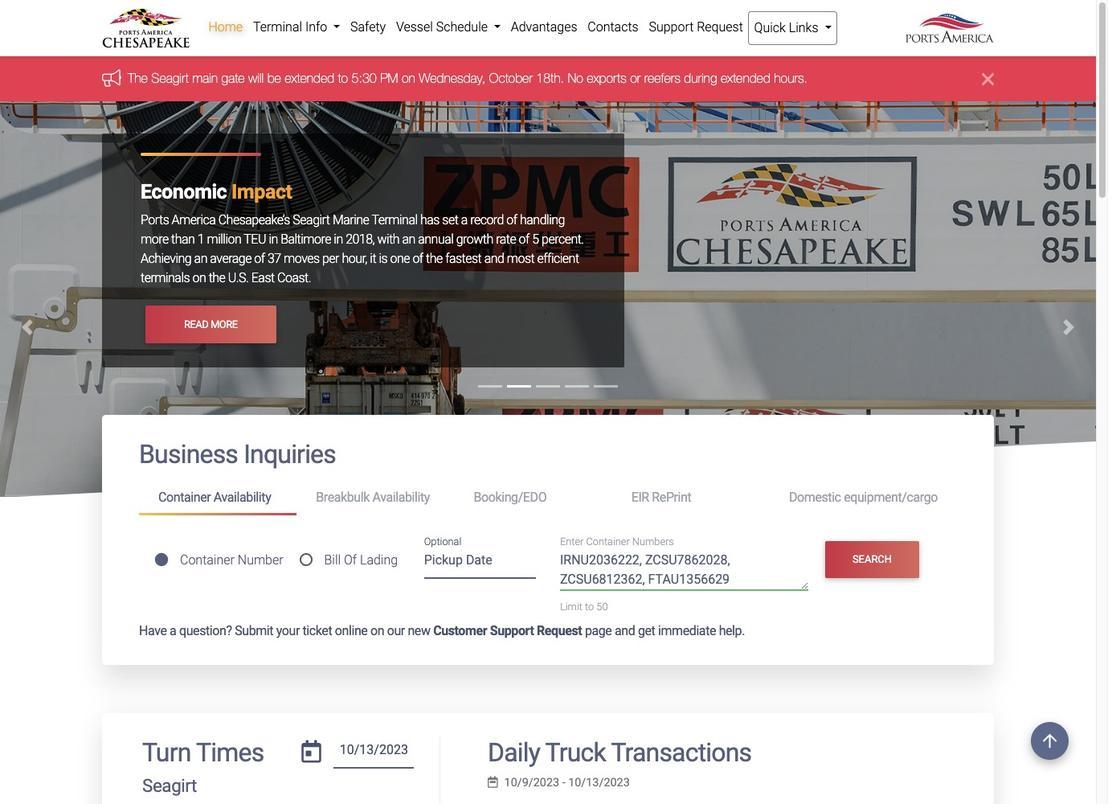 Task type: describe. For each thing, give the bounding box(es) containing it.
growth
[[457, 232, 494, 247]]

bill
[[324, 552, 341, 567]]

your
[[276, 623, 300, 638]]

our
[[387, 623, 405, 638]]

numbers
[[633, 535, 674, 548]]

eir reprint
[[632, 490, 692, 505]]

one
[[390, 251, 410, 266]]

limit to 50
[[560, 601, 608, 613]]

10/13/2023
[[569, 776, 630, 790]]

more
[[141, 232, 169, 247]]

will
[[248, 71, 264, 86]]

1 vertical spatial support
[[490, 623, 534, 638]]

availability for container availability
[[214, 490, 271, 505]]

breakbulk
[[316, 490, 370, 505]]

schedule
[[436, 19, 488, 35]]

reefers
[[645, 71, 681, 86]]

1 horizontal spatial support
[[649, 19, 694, 35]]

question?
[[179, 623, 232, 638]]

the seagirt main gate will be extended to 5:30 pm on wednesday, october 18th.  no exports or reefers during extended hours. alert
[[0, 57, 1097, 102]]

seagirt inside alert
[[151, 71, 189, 86]]

5:30
[[352, 71, 377, 86]]

inquiries
[[244, 439, 336, 470]]

immediate
[[659, 623, 717, 638]]

container for container number
[[180, 552, 235, 567]]

turn times
[[142, 737, 264, 768]]

of left "37"
[[254, 251, 265, 266]]

safety link
[[345, 11, 391, 43]]

ports
[[141, 213, 169, 228]]

quick links
[[755, 20, 822, 35]]

calendar day image
[[302, 740, 321, 763]]

has
[[420, 213, 440, 228]]

submit
[[235, 623, 274, 638]]

vessel
[[396, 19, 433, 35]]

coast.
[[277, 270, 311, 286]]

links
[[789, 20, 819, 35]]

lading
[[360, 552, 398, 567]]

domestic equipment/cargo
[[790, 490, 938, 505]]

info
[[306, 19, 327, 35]]

during
[[685, 71, 718, 86]]

gate
[[222, 71, 245, 86]]

page
[[585, 623, 612, 638]]

times
[[196, 737, 264, 768]]

economic
[[141, 180, 227, 204]]

daily truck transactions
[[488, 737, 752, 768]]

terminal inside terminal info link
[[253, 19, 302, 35]]

breakbulk availability link
[[297, 483, 455, 513]]

home link
[[203, 11, 248, 43]]

-
[[563, 776, 566, 790]]

more
[[211, 318, 238, 330]]

it
[[370, 251, 376, 266]]

Optional text field
[[424, 547, 536, 579]]

a inside main content
[[170, 623, 176, 638]]

terminals
[[141, 270, 190, 286]]

main
[[193, 71, 218, 86]]

support request
[[649, 19, 744, 35]]

5
[[533, 232, 539, 247]]

percent.
[[542, 232, 584, 247]]

Enter Container Numbers text field
[[560, 551, 809, 590]]

of up rate
[[507, 213, 518, 228]]

support request link
[[644, 11, 749, 43]]

per
[[322, 251, 339, 266]]

enter
[[560, 535, 584, 548]]

impact
[[232, 180, 292, 204]]

of left 5
[[519, 232, 530, 247]]

new
[[408, 623, 431, 638]]

to inside main content
[[585, 601, 594, 613]]

request inside the support request link
[[697, 19, 744, 35]]

search
[[853, 553, 893, 565]]

wednesday,
[[419, 71, 486, 86]]

eir reprint link
[[612, 483, 770, 513]]

50
[[597, 601, 608, 613]]

number
[[238, 552, 284, 567]]

10/9/2023 - 10/13/2023
[[505, 776, 630, 790]]

pm
[[380, 71, 398, 86]]

on inside alert
[[402, 71, 416, 86]]

annual
[[418, 232, 454, 247]]

the seagirt main gate will be extended to 5:30 pm on wednesday, october 18th.  no exports or reefers during extended hours. link
[[128, 71, 808, 86]]

container availability
[[158, 490, 271, 505]]

turn
[[142, 737, 191, 768]]

0 horizontal spatial the
[[209, 270, 225, 286]]

equipment/cargo
[[844, 490, 938, 505]]

exports
[[587, 71, 627, 86]]

domestic
[[790, 490, 842, 505]]

contacts link
[[583, 11, 644, 43]]

quick links link
[[749, 11, 838, 45]]

rate
[[496, 232, 516, 247]]

advantages
[[511, 19, 578, 35]]

economic impact
[[141, 180, 292, 204]]

hour,
[[342, 251, 367, 266]]

efficient
[[538, 251, 579, 266]]



Task type: vqa. For each thing, say whether or not it's contained in the screenshot.
reefers
yes



Task type: locate. For each thing, give the bounding box(es) containing it.
1 horizontal spatial request
[[697, 19, 744, 35]]

0 horizontal spatial extended
[[285, 71, 335, 86]]

teu
[[244, 232, 266, 247]]

1 vertical spatial to
[[585, 601, 594, 613]]

1 vertical spatial terminal
[[372, 213, 418, 228]]

0 horizontal spatial an
[[194, 251, 207, 266]]

0 vertical spatial support
[[649, 19, 694, 35]]

to left 50
[[585, 601, 594, 613]]

container left number
[[180, 552, 235, 567]]

main content
[[90, 415, 1007, 804]]

bill of lading
[[324, 552, 398, 567]]

availability right breakbulk
[[373, 490, 430, 505]]

home
[[209, 19, 243, 35]]

and left get
[[615, 623, 636, 638]]

transactions
[[611, 737, 752, 768]]

on left our
[[371, 623, 384, 638]]

an down 1
[[194, 251, 207, 266]]

container
[[158, 490, 211, 505], [587, 535, 630, 548], [180, 552, 235, 567]]

in
[[269, 232, 278, 247], [334, 232, 343, 247]]

container right the enter
[[587, 535, 630, 548]]

the
[[426, 251, 443, 266], [209, 270, 225, 286]]

0 vertical spatial to
[[338, 71, 348, 86]]

with
[[378, 232, 400, 247]]

1 horizontal spatial extended
[[721, 71, 771, 86]]

none text field inside main content
[[334, 737, 414, 769]]

0 horizontal spatial request
[[537, 623, 582, 638]]

1 vertical spatial a
[[170, 623, 176, 638]]

booking/edo
[[474, 490, 547, 505]]

extended right during
[[721, 71, 771, 86]]

business
[[139, 439, 238, 470]]

1 horizontal spatial to
[[585, 601, 594, 613]]

daily
[[488, 737, 540, 768]]

0 vertical spatial container
[[158, 490, 211, 505]]

to left 5:30
[[338, 71, 348, 86]]

terminal up with
[[372, 213, 418, 228]]

0 horizontal spatial to
[[338, 71, 348, 86]]

1 vertical spatial container
[[587, 535, 630, 548]]

terminal info link
[[248, 11, 345, 43]]

1 vertical spatial the
[[209, 270, 225, 286]]

1 horizontal spatial availability
[[373, 490, 430, 505]]

search button
[[826, 541, 920, 578]]

in right teu
[[269, 232, 278, 247]]

east
[[251, 270, 275, 286]]

terminal left info
[[253, 19, 302, 35]]

quick
[[755, 20, 786, 35]]

main content containing business inquiries
[[90, 415, 1007, 804]]

2 extended from the left
[[721, 71, 771, 86]]

ports america chesapeake's seagirt marine terminal has set a record of handling more than 1 million teu in baltimore in 2018,                         with an annual growth rate of 5 percent. achieving an average of 37 moves per hour, it is one of the fastest and most efficient terminals on the u.s. east coast.
[[141, 213, 584, 286]]

37
[[268, 251, 281, 266]]

support right customer
[[490, 623, 534, 638]]

chesapeake's
[[218, 213, 290, 228]]

1 vertical spatial request
[[537, 623, 582, 638]]

2018,
[[346, 232, 375, 247]]

None text field
[[334, 737, 414, 769]]

the
[[128, 71, 148, 86]]

baltimore
[[281, 232, 331, 247]]

on inside main content
[[371, 623, 384, 638]]

1 in from the left
[[269, 232, 278, 247]]

read
[[184, 318, 209, 330]]

is
[[379, 251, 388, 266]]

domestic equipment/cargo link
[[770, 483, 958, 513]]

reprint
[[652, 490, 692, 505]]

be
[[267, 71, 281, 86]]

the left u.s.
[[209, 270, 225, 286]]

2 availability from the left
[[373, 490, 430, 505]]

on inside the ports america chesapeake's seagirt marine terminal has set a record of handling more than 1 million teu in baltimore in 2018,                         with an annual growth rate of 5 percent. achieving an average of 37 moves per hour, it is one of the fastest and most efficient terminals on the u.s. east coast.
[[193, 270, 206, 286]]

2 vertical spatial container
[[180, 552, 235, 567]]

availability for breakbulk availability
[[373, 490, 430, 505]]

online
[[335, 623, 368, 638]]

request down limit
[[537, 623, 582, 638]]

0 horizontal spatial on
[[193, 270, 206, 286]]

to
[[338, 71, 348, 86], [585, 601, 594, 613]]

average
[[210, 251, 252, 266]]

18th.
[[537, 71, 564, 86]]

container availability link
[[139, 483, 297, 515]]

customer support request link
[[434, 623, 582, 638]]

1 vertical spatial on
[[193, 270, 206, 286]]

1 horizontal spatial in
[[334, 232, 343, 247]]

the down annual
[[426, 251, 443, 266]]

0 horizontal spatial in
[[269, 232, 278, 247]]

get
[[638, 623, 656, 638]]

seagirt right the
[[151, 71, 189, 86]]

limit
[[560, 601, 583, 613]]

1 horizontal spatial and
[[615, 623, 636, 638]]

0 horizontal spatial a
[[170, 623, 176, 638]]

request left quick
[[697, 19, 744, 35]]

0 vertical spatial the
[[426, 251, 443, 266]]

0 vertical spatial on
[[402, 71, 416, 86]]

an right with
[[402, 232, 416, 247]]

1 extended from the left
[[285, 71, 335, 86]]

1 horizontal spatial on
[[371, 623, 384, 638]]

0 horizontal spatial terminal
[[253, 19, 302, 35]]

seagirt inside the ports america chesapeake's seagirt marine terminal has set a record of handling more than 1 million teu in baltimore in 2018,                         with an annual growth rate of 5 percent. achieving an average of 37 moves per hour, it is one of the fastest and most efficient terminals on the u.s. east coast.
[[293, 213, 330, 228]]

breakbulk availability
[[316, 490, 430, 505]]

achieving
[[141, 251, 192, 266]]

2 horizontal spatial on
[[402, 71, 416, 86]]

1 horizontal spatial terminal
[[372, 213, 418, 228]]

and inside main content
[[615, 623, 636, 638]]

in up 'per'
[[334, 232, 343, 247]]

1 vertical spatial and
[[615, 623, 636, 638]]

1
[[198, 232, 204, 247]]

than
[[171, 232, 195, 247]]

read more link
[[146, 306, 276, 343]]

seagirt down turn
[[142, 775, 197, 796]]

safety
[[351, 19, 386, 35]]

an
[[402, 232, 416, 247], [194, 251, 207, 266]]

container down business
[[158, 490, 211, 505]]

support up reefers
[[649, 19, 694, 35]]

0 vertical spatial and
[[485, 251, 504, 266]]

1 horizontal spatial a
[[461, 213, 468, 228]]

ticket
[[303, 623, 332, 638]]

business inquiries
[[139, 439, 336, 470]]

0 vertical spatial request
[[697, 19, 744, 35]]

have a question? submit your ticket online on our new customer support request page and get immediate help.
[[139, 623, 745, 638]]

container for container availability
[[158, 490, 211, 505]]

calendar week image
[[488, 777, 498, 788]]

million
[[207, 232, 241, 247]]

0 vertical spatial a
[[461, 213, 468, 228]]

a right have
[[170, 623, 176, 638]]

of right one
[[413, 251, 423, 266]]

to inside alert
[[338, 71, 348, 86]]

extended right the 'be'
[[285, 71, 335, 86]]

0 vertical spatial seagirt
[[151, 71, 189, 86]]

vessel schedule link
[[391, 11, 506, 43]]

on right pm
[[402, 71, 416, 86]]

0 horizontal spatial availability
[[214, 490, 271, 505]]

availability down business inquiries
[[214, 490, 271, 505]]

request
[[697, 19, 744, 35], [537, 623, 582, 638]]

1 vertical spatial an
[[194, 251, 207, 266]]

1 horizontal spatial the
[[426, 251, 443, 266]]

booking/edo link
[[455, 483, 612, 513]]

vessel schedule
[[396, 19, 491, 35]]

economic engine image
[[0, 102, 1097, 575]]

u.s.
[[228, 270, 249, 286]]

2 vertical spatial on
[[371, 623, 384, 638]]

1 vertical spatial seagirt
[[293, 213, 330, 228]]

contacts
[[588, 19, 639, 35]]

10/9/2023
[[505, 776, 560, 790]]

optional
[[424, 536, 462, 548]]

no
[[568, 71, 584, 86]]

request inside main content
[[537, 623, 582, 638]]

truck
[[546, 737, 606, 768]]

a inside the ports america chesapeake's seagirt marine terminal has set a record of handling more than 1 million teu in baltimore in 2018,                         with an annual growth rate of 5 percent. achieving an average of 37 moves per hour, it is one of the fastest and most efficient terminals on the u.s. east coast.
[[461, 213, 468, 228]]

moves
[[284, 251, 320, 266]]

of
[[344, 552, 357, 567]]

and down rate
[[485, 251, 504, 266]]

go to top image
[[1032, 722, 1069, 760]]

0 vertical spatial an
[[402, 232, 416, 247]]

terminal inside the ports america chesapeake's seagirt marine terminal has set a record of handling more than 1 million teu in baltimore in 2018,                         with an annual growth rate of 5 percent. achieving an average of 37 moves per hour, it is one of the fastest and most efficient terminals on the u.s. east coast.
[[372, 213, 418, 228]]

and inside the ports america chesapeake's seagirt marine terminal has set a record of handling more than 1 million teu in baltimore in 2018,                         with an annual growth rate of 5 percent. achieving an average of 37 moves per hour, it is one of the fastest and most efficient terminals on the u.s. east coast.
[[485, 251, 504, 266]]

2 in from the left
[[334, 232, 343, 247]]

container number
[[180, 552, 284, 567]]

a right "set"
[[461, 213, 468, 228]]

seagirt
[[151, 71, 189, 86], [293, 213, 330, 228], [142, 775, 197, 796]]

availability
[[214, 490, 271, 505], [373, 490, 430, 505]]

0 horizontal spatial and
[[485, 251, 504, 266]]

seagirt up baltimore
[[293, 213, 330, 228]]

2 vertical spatial seagirt
[[142, 775, 197, 796]]

1 horizontal spatial an
[[402, 232, 416, 247]]

0 horizontal spatial support
[[490, 623, 534, 638]]

october
[[489, 71, 533, 86]]

most
[[507, 251, 535, 266]]

close image
[[983, 69, 995, 89]]

bullhorn image
[[102, 69, 128, 87]]

0 vertical spatial terminal
[[253, 19, 302, 35]]

on right terminals
[[193, 270, 206, 286]]

a
[[461, 213, 468, 228], [170, 623, 176, 638]]

1 availability from the left
[[214, 490, 271, 505]]

customer
[[434, 623, 487, 638]]



